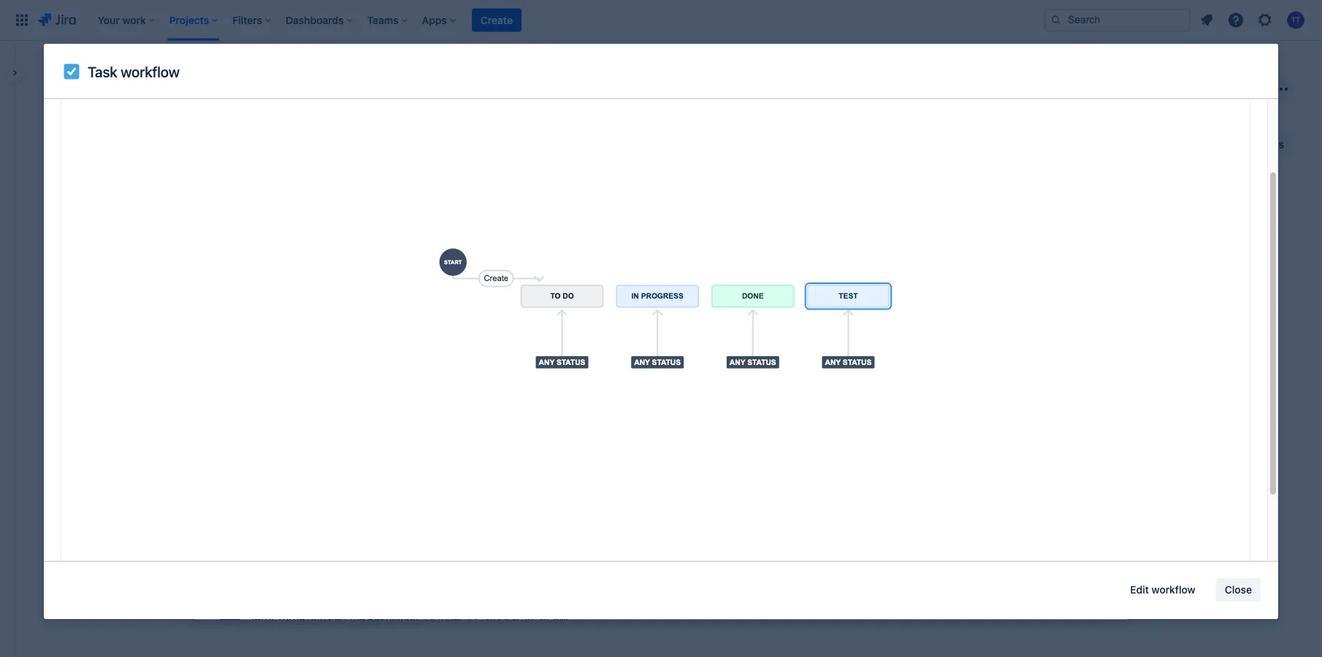 Task type: vqa. For each thing, say whether or not it's contained in the screenshot.
10:34
yes



Task type: describe. For each thing, give the bounding box(es) containing it.
workflow for edit workflow
[[1152, 584, 1196, 596]]

demo
[[79, 100, 102, 110]]

close
[[1225, 584, 1252, 596]]

details element
[[799, 137, 1114, 172]]

sprint
[[96, 77, 142, 98]]

primary element
[[9, 0, 1045, 41]]

-
[[652, 281, 656, 291]]

create button
[[472, 8, 522, 32]]

oldest
[[668, 355, 700, 367]]

p1374-2
[[692, 291, 728, 301]]

automation element
[[799, 375, 1114, 410]]

issues without epic
[[58, 227, 149, 239]]

Search this board text field
[[45, 132, 113, 158]]

changed the status october 23, 2023 at 10:34 am
[[308, 555, 550, 567]]

october for resolution
[[425, 613, 463, 625]]

newest first image
[[725, 355, 737, 367]]

or
[[56, 277, 66, 289]]

story point estimate
[[808, 299, 894, 309]]

project-1374 link
[[100, 58, 160, 76]]

p1374-2 link
[[692, 290, 728, 302]]

create
[[481, 14, 513, 26]]

changed
[[308, 555, 349, 567]]

star p1374 board image
[[1042, 80, 1059, 98]]

1374
[[138, 61, 160, 73]]

2023 for changed the status october 23, 2023 at 10:34 am
[[466, 555, 491, 567]]

(swift
[[177, 263, 205, 275]]

0 horizontal spatial unassigned image
[[670, 277, 687, 294]]

p1374 sprint 1 test ios demo api & sdk
[[44, 77, 153, 110]]

test ios demo api & sdk element
[[44, 99, 148, 111]]

p1374
[[44, 77, 92, 98]]

p1374-
[[692, 291, 723, 301]]

complete
[[1178, 83, 1225, 95]]

am for changed the status october 23, 2023 at 10:34 am
[[535, 555, 550, 567]]

epic
[[129, 227, 149, 239]]

first
[[703, 355, 722, 367]]

task workflow
[[88, 63, 180, 80]]

flutter)
[[69, 277, 103, 289]]

edit
[[1131, 584, 1149, 596]]

sprint
[[1227, 83, 1255, 95]]

search image
[[1051, 14, 1062, 26]]

oldest first button
[[659, 352, 745, 370]]

remaining
[[1117, 84, 1157, 94]]

automations menu button icon image
[[1017, 80, 1034, 98]]

10:34 for updated the resolution october 23, 2023 at 10:34 am
[[523, 613, 550, 625]]

task
[[88, 63, 117, 80]]

0 days remaining
[[1087, 84, 1157, 94]]

at for updated the resolution october 23, 2023 at 10:34 am
[[511, 613, 520, 625]]

projects
[[44, 61, 82, 73]]

app
[[157, 263, 175, 275]]

project-1374
[[100, 61, 160, 73]]



Task type: locate. For each thing, give the bounding box(es) containing it.
the left status on the bottom of page
[[352, 555, 367, 567]]

ios inside p1374 sprint 1 test ios demo api & sdk
[[62, 100, 77, 110]]

ios inside the build skeleton of ios app (swift or flutter)
[[137, 263, 154, 275]]

1
[[145, 77, 153, 98]]

ios down p1374
[[62, 100, 77, 110]]

0
[[1087, 84, 1093, 94]]

0 horizontal spatial workflow
[[121, 63, 180, 80]]

1 horizontal spatial ios
[[137, 263, 154, 275]]

the for changed
[[352, 555, 367, 567]]

am
[[535, 555, 550, 567], [553, 613, 568, 625]]

of
[[125, 263, 135, 275]]

dialog containing oldest first
[[194, 50, 1129, 658]]

23,
[[448, 555, 463, 567], [466, 613, 481, 625]]

1 vertical spatial am
[[553, 613, 568, 625]]

workflow for task workflow
[[121, 63, 180, 80]]

&
[[121, 100, 127, 110]]

0 vertical spatial workflow
[[121, 63, 180, 80]]

task image left 'p1374-'
[[674, 290, 686, 302]]

0 horizontal spatial at
[[493, 555, 503, 567]]

sdk
[[130, 100, 148, 110]]

2023
[[466, 555, 491, 567], [484, 613, 509, 625]]

edit workflow
[[1131, 584, 1196, 596]]

without
[[91, 227, 126, 239]]

the
[[352, 555, 367, 567], [350, 613, 365, 625]]

0 of 1 child issues complete image
[[812, 290, 823, 302], [812, 290, 823, 302]]

build
[[56, 263, 80, 275]]

1 horizontal spatial task image
[[674, 290, 686, 302]]

10:34
[[505, 555, 532, 567], [523, 613, 550, 625]]

close button
[[1216, 579, 1261, 602]]

- button
[[642, 271, 662, 294]]

0 vertical spatial 23,
[[448, 555, 463, 567]]

october
[[407, 555, 445, 567], [425, 613, 463, 625]]

3
[[797, 291, 803, 301]]

1 vertical spatial 23,
[[466, 613, 481, 625]]

unassigned image
[[670, 277, 687, 294], [828, 287, 845, 305]]

1 vertical spatial 2023
[[484, 613, 509, 625]]

0 horizontal spatial 23,
[[448, 555, 463, 567]]

1 horizontal spatial am
[[553, 613, 568, 625]]

do
[[69, 195, 83, 205]]

1 horizontal spatial at
[[511, 613, 520, 625]]

1 vertical spatial ios
[[137, 263, 154, 275]]

create banner
[[0, 0, 1322, 41]]

resolution
[[368, 613, 419, 625]]

october right status on the bottom of page
[[407, 555, 445, 567]]

updated the resolution october 23, 2023 at 10:34 am
[[308, 613, 568, 625]]

api
[[105, 100, 119, 110]]

task image
[[674, 290, 686, 302], [56, 305, 68, 316]]

complete sprint
[[1178, 83, 1255, 95]]

0 horizontal spatial ios
[[62, 100, 77, 110]]

at for changed the status october 23, 2023 at 10:34 am
[[493, 555, 503, 567]]

dialog
[[194, 50, 1129, 658]]

issues
[[58, 227, 88, 239]]

jira image
[[38, 11, 76, 29], [38, 11, 76, 29]]

issues without epic button
[[39, 218, 864, 247]]

0 vertical spatial 2023
[[466, 555, 491, 567]]

0 vertical spatial at
[[493, 555, 503, 567]]

story
[[808, 299, 831, 309]]

workflow
[[121, 63, 180, 80], [1152, 584, 1196, 596]]

days
[[1095, 84, 1114, 94]]

unassigned image right -
[[670, 277, 687, 294]]

0 horizontal spatial am
[[535, 555, 550, 567]]

status
[[370, 555, 401, 567]]

1 horizontal spatial workflow
[[1152, 584, 1196, 596]]

task image down "or"
[[56, 305, 68, 316]]

oldest first
[[668, 355, 722, 367]]

0 vertical spatial 10:34
[[505, 555, 532, 567]]

0 horizontal spatial task image
[[56, 305, 68, 316]]

Search field
[[1045, 8, 1191, 32]]

ios
[[62, 100, 77, 110], [137, 263, 154, 275]]

unassigned image right 3
[[828, 287, 845, 305]]

2
[[723, 291, 728, 301]]

october right resolution
[[425, 613, 463, 625]]

am for updated the resolution october 23, 2023 at 10:34 am
[[553, 613, 568, 625]]

23, for status
[[448, 555, 463, 567]]

1 vertical spatial workflow
[[1152, 584, 1196, 596]]

0 vertical spatial october
[[407, 555, 445, 567]]

23, for resolution
[[466, 613, 481, 625]]

complete sprint button
[[1169, 77, 1264, 101]]

1 vertical spatial october
[[425, 613, 463, 625]]

skeleton
[[83, 263, 122, 275]]

1 vertical spatial the
[[350, 613, 365, 625]]

1 horizontal spatial unassigned image
[[828, 287, 845, 305]]

workflow inside button
[[1152, 584, 1196, 596]]

estimate
[[857, 299, 894, 309]]

test
[[44, 100, 60, 110]]

the right updated
[[350, 613, 365, 625]]

edit workflow button
[[1122, 579, 1205, 602]]

1 vertical spatial at
[[511, 613, 520, 625]]

project-
[[100, 61, 138, 73]]

build skeleton of ios app (swift or flutter)
[[56, 263, 205, 289]]

october for status
[[407, 555, 445, 567]]

1 horizontal spatial 23,
[[466, 613, 481, 625]]

0 vertical spatial ios
[[62, 100, 77, 110]]

at
[[493, 555, 503, 567], [511, 613, 520, 625]]

the for updated
[[350, 613, 365, 625]]

ios right of
[[137, 263, 154, 275]]

1 vertical spatial task image
[[56, 305, 68, 316]]

0 vertical spatial the
[[352, 555, 367, 567]]

to
[[55, 195, 67, 205]]

0 vertical spatial task image
[[674, 290, 686, 302]]

0 vertical spatial am
[[535, 555, 550, 567]]

10:34 for changed the status october 23, 2023 at 10:34 am
[[505, 555, 532, 567]]

updated
[[308, 613, 347, 625]]

2023 for updated the resolution october 23, 2023 at 10:34 am
[[484, 613, 509, 625]]

1 vertical spatial 10:34
[[523, 613, 550, 625]]

to do
[[55, 195, 83, 205]]

point
[[833, 299, 855, 309]]

projects link
[[44, 58, 82, 76]]



